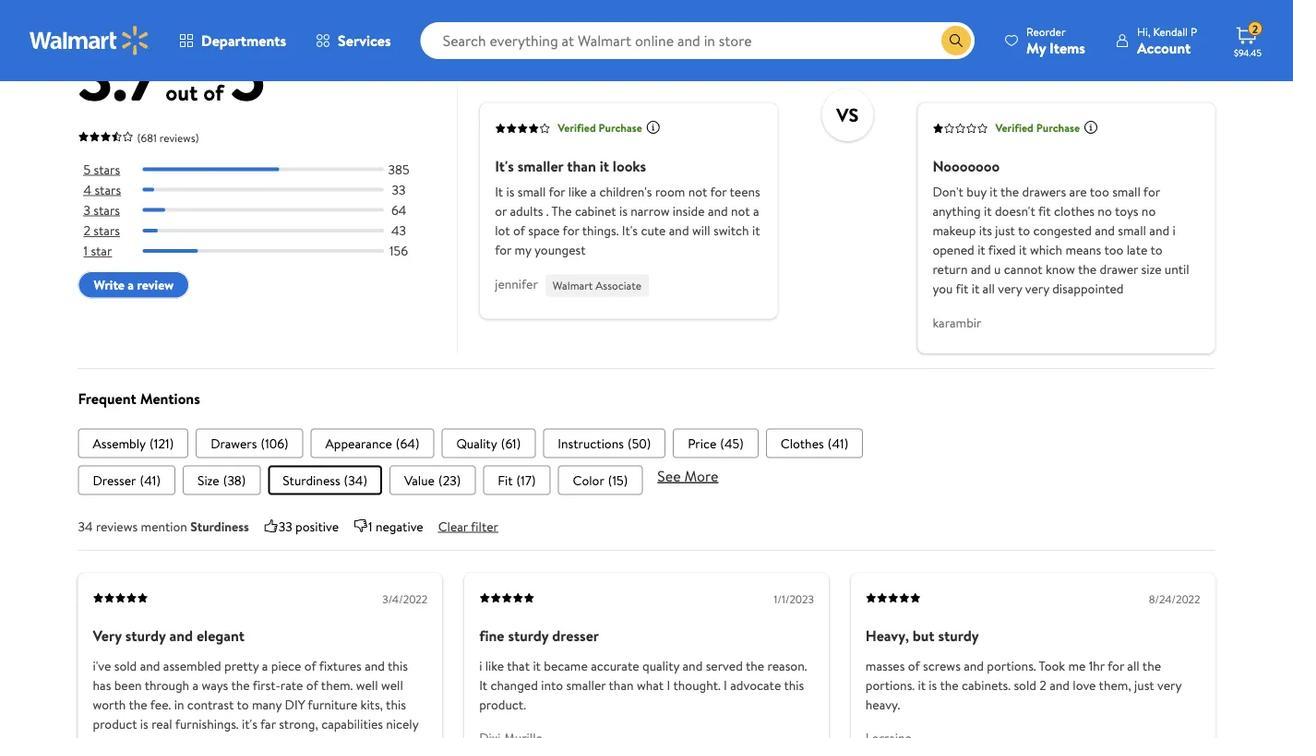 Task type: describe. For each thing, give the bounding box(es) containing it.
value
[[404, 471, 435, 489]]

it right you at top
[[972, 280, 980, 298]]

cannot
[[1005, 260, 1043, 278]]

kits,
[[361, 696, 383, 714]]

associate
[[596, 278, 642, 294]]

the up disappointed
[[1079, 260, 1097, 278]]

narrow
[[631, 202, 670, 220]]

it's
[[242, 715, 258, 733]]

services button
[[301, 18, 406, 63]]

size (38)
[[198, 471, 246, 489]]

than inside it's smaller than it looks it is small for like a children's room not for teens or adults . the cabinet is narrow inside and not a lot of space for things. it's cute and will switch it for my youngest
[[567, 155, 597, 176]]

1 for 1 star
[[84, 242, 88, 260]]

verified purchase information image for most helpful negative review
[[1084, 120, 1099, 135]]

became
[[544, 657, 588, 675]]

heavy,
[[866, 626, 910, 646]]

and up switch
[[708, 202, 728, 220]]

write a review
[[94, 276, 174, 294]]

contrast
[[187, 696, 234, 714]]

for inside nooooooo don't buy it the drawers are too small for anything it doesn't fit clothes no toys no makeup its just to congested and small and i opened it fixed it which means too late to return and u cannot know the drawer size until you fit it all very very disappointed
[[1144, 183, 1161, 201]]

clothes (41)
[[781, 434, 849, 452]]

walmart associate
[[553, 278, 642, 294]]

it inside masses of screws and portions. took me 1hr for all the portions. it is the cabinets. sold 2 and love them, just very heavy.
[[919, 676, 926, 694]]

are
[[1070, 183, 1088, 201]]

it inside it's smaller than it looks it is small for like a children's room not for teens or adults . the cabinet is narrow inside and not a lot of space for things. it's cute and will switch it for my youngest
[[495, 183, 503, 201]]

know
[[1046, 260, 1076, 278]]

progress bar for 33
[[143, 188, 384, 192]]

0 vertical spatial portions.
[[988, 657, 1037, 675]]

for left teens
[[711, 183, 727, 201]]

love
[[1074, 676, 1097, 694]]

space
[[529, 221, 560, 239]]

1 vertical spatial portions.
[[866, 676, 915, 694]]

verified purchase information image for most helpful positive review
[[646, 120, 661, 135]]

cute
[[641, 221, 666, 239]]

for down lot
[[495, 241, 512, 259]]

or
[[495, 202, 507, 220]]

0 vertical spatial this
[[388, 657, 408, 675]]

Search search field
[[421, 22, 975, 59]]

it right switch
[[753, 221, 761, 239]]

small up late
[[1119, 221, 1147, 239]]

clear
[[438, 518, 468, 536]]

1 horizontal spatial it's
[[622, 221, 638, 239]]

changed
[[491, 676, 538, 694]]

4
[[84, 181, 91, 199]]

and left u
[[972, 260, 992, 278]]

to inside i've sold and assembled pretty a piece of fixtures and this has been through a ways the first-rate of them. well well worth the fee. in contrast to many diy furniture kits, this product is real furnishings. it's far strong, capabilities nicely and appears higher exceptional than its fee.
[[237, 696, 249, 714]]

and up means
[[1096, 221, 1116, 239]]

(41) for dresser (41)
[[140, 471, 161, 489]]

stars for 2 stars
[[94, 221, 120, 239]]

quality (61)
[[457, 434, 521, 452]]

worth
[[93, 696, 126, 714]]

opened
[[933, 241, 975, 259]]

adults
[[510, 202, 543, 220]]

purchase for looks
[[599, 120, 643, 136]]

vs
[[837, 102, 859, 128]]

quality
[[643, 657, 680, 675]]

see
[[658, 466, 681, 486]]

furnishings.
[[175, 715, 239, 733]]

0 vertical spatial not
[[689, 183, 708, 201]]

toys
[[1116, 202, 1139, 220]]

elegant
[[197, 626, 245, 646]]

see more list
[[78, 466, 1216, 495]]

of right the piece
[[305, 657, 316, 675]]

1 vertical spatial 5
[[84, 160, 91, 178]]

it right buy
[[990, 183, 998, 201]]

and up size
[[1150, 221, 1170, 239]]

purchase for the
[[1037, 120, 1081, 136]]

list item containing instructions
[[543, 429, 666, 458]]

list item containing dresser
[[78, 466, 175, 495]]

this inside i like that it became accurate quality and served the reason. it changed into smaller than what i thought. i advocate this product.
[[785, 676, 805, 694]]

the down pretty
[[231, 676, 250, 694]]

fit
[[498, 471, 513, 489]]

and inside i like that it became accurate quality and served the reason. it changed into smaller than what i thought. i advocate this product.
[[683, 657, 703, 675]]

masses of screws and portions. took me 1hr for all the portions. it is the cabinets. sold 2 and love them, just very heavy.
[[866, 657, 1182, 714]]

higher
[[162, 735, 198, 739]]

you
[[933, 280, 954, 298]]

and down took
[[1050, 676, 1070, 694]]

for down the
[[563, 221, 580, 239]]

1 vertical spatial negative
[[376, 518, 424, 536]]

a up first- at bottom
[[262, 657, 268, 675]]

walmart
[[553, 278, 593, 294]]

a up cabinet
[[591, 183, 597, 201]]

0 horizontal spatial very
[[999, 280, 1023, 298]]

review for most helpful negative review
[[1062, 49, 1104, 70]]

appearance
[[326, 434, 392, 452]]

0 horizontal spatial it's
[[495, 155, 514, 176]]

a down teens
[[754, 202, 760, 220]]

until
[[1165, 260, 1190, 278]]

1 vertical spatial sturdiness
[[191, 518, 249, 536]]

reorder
[[1027, 24, 1066, 39]]

verified for than
[[558, 120, 596, 136]]

smaller inside it's smaller than it looks it is small for like a children's room not for teens or adults . the cabinet is narrow inside and not a lot of space for things. it's cute and will switch it for my youngest
[[518, 155, 564, 176]]

is inside masses of screws and portions. took me 1hr for all the portions. it is the cabinets. sold 2 and love them, just very heavy.
[[929, 676, 938, 694]]

just inside masses of screws and portions. took me 1hr for all the portions. it is the cabinets. sold 2 and love them, just very heavy.
[[1135, 676, 1155, 694]]

0 horizontal spatial fee.
[[150, 696, 171, 714]]

and up assembled
[[169, 626, 193, 646]]

2 no from the left
[[1142, 202, 1157, 220]]

many
[[252, 696, 282, 714]]

but
[[913, 626, 935, 646]]

Walmart Site-Wide search field
[[421, 22, 975, 59]]

items
[[1050, 37, 1086, 58]]

ways
[[202, 676, 228, 694]]

2 i from the left
[[724, 676, 728, 694]]

capabilities
[[322, 715, 383, 733]]

return
[[933, 260, 968, 278]]

3 sturdy from the left
[[939, 626, 980, 646]]

3/4/2022
[[383, 592, 428, 608]]

2 vertical spatial this
[[386, 696, 406, 714]]

stars for 5 stars
[[94, 160, 120, 178]]

services
[[338, 30, 391, 51]]

64
[[392, 201, 407, 219]]

search icon image
[[950, 33, 964, 48]]

and down product at the bottom left of page
[[93, 735, 113, 739]]

list item containing quality
[[442, 429, 536, 458]]

most for most helpful negative review
[[918, 49, 951, 70]]

sturdy for fine
[[508, 626, 549, 646]]

reorder my items
[[1027, 24, 1086, 58]]

is down children's
[[620, 202, 628, 220]]

served
[[706, 657, 743, 675]]

write a review link
[[78, 272, 190, 299]]

0 vertical spatial too
[[1091, 183, 1110, 201]]

switch
[[714, 221, 750, 239]]

0 vertical spatial fit
[[1039, 202, 1052, 220]]

out
[[166, 77, 198, 108]]

that
[[507, 657, 530, 675]]

size
[[198, 471, 219, 489]]

dresser
[[93, 471, 136, 489]]

advocate
[[731, 676, 782, 694]]

real
[[152, 715, 172, 733]]

1 star
[[84, 242, 112, 260]]

it up cannot
[[1020, 241, 1028, 259]]

very sturdy and elegant
[[93, 626, 245, 646]]

it left looks
[[600, 155, 610, 176]]

2 well from the left
[[381, 676, 403, 694]]

all inside nooooooo don't buy it the drawers are too small for anything it doesn't fit clothes no toys no makeup its just to congested and small and i opened it fixed it which means too late to return and u cannot know the drawer size until you fit it all very very disappointed
[[983, 280, 996, 298]]

see more
[[658, 466, 719, 486]]

(23)
[[439, 471, 461, 489]]

mentions
[[140, 389, 200, 409]]

2 for 2 stars
[[84, 221, 91, 239]]

very
[[93, 626, 122, 646]]

1 horizontal spatial to
[[1019, 221, 1031, 239]]

progress bar for 385
[[143, 168, 384, 171]]

and down inside
[[669, 221, 690, 239]]

the right 1hr
[[1143, 657, 1162, 675]]

buy
[[967, 183, 987, 201]]

dresser
[[553, 626, 599, 646]]

verified purchase for the
[[996, 120, 1081, 136]]

late
[[1127, 241, 1148, 259]]

diy
[[285, 696, 305, 714]]

value (23)
[[404, 471, 461, 489]]

list item containing drawers
[[196, 429, 303, 458]]

i like that it became accurate quality and served the reason. it changed into smaller than what i thought. i advocate this product.
[[480, 657, 808, 714]]

heavy, but sturdy
[[866, 626, 980, 646]]

small up toys in the top of the page
[[1113, 183, 1141, 201]]

is up or
[[507, 183, 515, 201]]

fine
[[480, 626, 505, 646]]

list item containing clothes
[[766, 429, 864, 458]]

it down buy
[[985, 202, 992, 220]]

fine sturdy dresser
[[480, 626, 599, 646]]

list item containing fit
[[483, 466, 551, 495]]

of right rate in the bottom of the page
[[306, 676, 318, 694]]

very inside masses of screws and portions. took me 1hr for all the portions. it is the cabinets. sold 2 and love them, just very heavy.
[[1158, 676, 1182, 694]]

room
[[656, 183, 686, 201]]

it's smaller than it looks it is small for like a children's room not for teens or adults . the cabinet is narrow inside and not a lot of space for things. it's cute and will switch it for my youngest
[[495, 155, 761, 259]]

dresser (41)
[[93, 471, 161, 489]]

for up the
[[549, 183, 566, 201]]

and up the cabinets.
[[964, 657, 985, 675]]

(50)
[[628, 434, 651, 452]]

hi, kendall p account
[[1138, 24, 1198, 58]]

0 horizontal spatial fit
[[956, 280, 969, 298]]

a left ways
[[193, 676, 199, 694]]

small inside it's smaller than it looks it is small for like a children's room not for teens or adults . the cabinet is narrow inside and not a lot of space for things. it's cute and will switch it for my youngest
[[518, 183, 546, 201]]

1 horizontal spatial fee.
[[312, 735, 333, 739]]

1 i from the left
[[667, 676, 671, 694]]

1 horizontal spatial not
[[732, 202, 751, 220]]

list item containing price
[[674, 429, 759, 458]]

385
[[388, 160, 410, 178]]

rate
[[281, 676, 303, 694]]

(34)
[[344, 471, 368, 489]]

nicely
[[386, 715, 419, 733]]

means
[[1066, 241, 1102, 259]]

1 horizontal spatial negative
[[1003, 49, 1059, 70]]

list item containing size
[[183, 466, 261, 495]]

review for most helpful positive review
[[619, 49, 661, 70]]

i've sold and assembled pretty a piece of fixtures and this has been through a ways the first-rate of them. well well worth the fee. in contrast to many diy furniture kits, this product is real furnishings. it's far strong, capabilities nicely and appears higher exceptional than its fee.
[[93, 657, 419, 739]]

color (15)
[[573, 471, 628, 489]]

product.
[[480, 696, 526, 714]]

most helpful positive review
[[480, 49, 661, 70]]

color
[[573, 471, 605, 489]]



Task type: vqa. For each thing, say whether or not it's contained in the screenshot.
strong,
yes



Task type: locate. For each thing, give the bounding box(es) containing it.
all inside masses of screws and portions. took me 1hr for all the portions. it is the cabinets. sold 2 and love them, just very heavy.
[[1128, 657, 1140, 675]]

(41) for clothes (41)
[[828, 434, 849, 452]]

fee. left the in
[[150, 696, 171, 714]]

1 horizontal spatial than
[[567, 155, 597, 176]]

2 progress bar from the top
[[143, 188, 384, 192]]

i inside i like that it became accurate quality and served the reason. it changed into smaller than what i thought. i advocate this product.
[[480, 657, 482, 675]]

is inside i've sold and assembled pretty a piece of fixtures and this has been through a ways the first-rate of them. well well worth the fee. in contrast to many diy furniture kits, this product is real furnishings. it's far strong, capabilities nicely and appears higher exceptional than its fee.
[[140, 715, 148, 733]]

1 vertical spatial just
[[1135, 676, 1155, 694]]

(41) inside list
[[828, 434, 849, 452]]

fit down drawers
[[1039, 202, 1052, 220]]

sold inside i've sold and assembled pretty a piece of fixtures and this has been through a ways the first-rate of them. well well worth the fee. in contrast to many diy furniture kits, this product is real furnishings. it's far strong, capabilities nicely and appears higher exceptional than its fee.
[[114, 657, 137, 675]]

appears
[[116, 735, 159, 739]]

verified purchase information image up are
[[1084, 120, 1099, 135]]

is up appears
[[140, 715, 148, 733]]

$94.45
[[1235, 46, 1262, 59]]

like up the
[[569, 183, 588, 201]]

0 vertical spatial 5
[[229, 30, 266, 122]]

sturdy for very
[[125, 626, 166, 646]]

1 horizontal spatial 2
[[1040, 676, 1047, 694]]

walmart image
[[30, 26, 150, 55]]

0 vertical spatial 2
[[1253, 21, 1259, 37]]

the down been
[[129, 696, 147, 714]]

5 up 4 at left top
[[84, 160, 91, 178]]

congested
[[1034, 221, 1092, 239]]

0 horizontal spatial it
[[480, 676, 488, 694]]

like inside i like that it became accurate quality and served the reason. it changed into smaller than what i thought. i advocate this product.
[[486, 657, 504, 675]]

2 verified from the left
[[996, 120, 1034, 136]]

verified down 'most helpful positive review'
[[558, 120, 596, 136]]

34
[[78, 518, 93, 536]]

it left fixed
[[978, 241, 986, 259]]

verified purchase for looks
[[558, 120, 643, 136]]

no left toys in the top of the page
[[1099, 202, 1113, 220]]

stars down "3 stars"
[[94, 221, 120, 239]]

purchase up drawers
[[1037, 120, 1081, 136]]

drawer
[[1100, 260, 1139, 278]]

list item up (34)
[[311, 429, 434, 458]]

through
[[145, 676, 189, 694]]

(41) right clothes
[[828, 434, 849, 452]]

drawers (106)
[[211, 434, 289, 452]]

(64)
[[396, 434, 420, 452]]

1 well from the left
[[356, 676, 378, 694]]

0 horizontal spatial all
[[983, 280, 996, 298]]

it's
[[495, 155, 514, 176], [622, 221, 638, 239]]

33 for 33
[[392, 181, 406, 199]]

1 left star on the top left of page
[[84, 242, 88, 260]]

a right write
[[128, 276, 134, 294]]

this down reason.
[[785, 676, 805, 694]]

it inside i like that it became accurate quality and served the reason. it changed into smaller than what i thought. i advocate this product.
[[480, 676, 488, 694]]

fit right you at top
[[956, 280, 969, 298]]

0 vertical spatial all
[[983, 280, 996, 298]]

0 horizontal spatial sold
[[114, 657, 137, 675]]

1 no from the left
[[1099, 202, 1113, 220]]

0 vertical spatial its
[[980, 221, 993, 239]]

of right out
[[203, 77, 224, 108]]

to up it's at the bottom of the page
[[237, 696, 249, 714]]

5
[[229, 30, 266, 122], [84, 160, 91, 178]]

2 verified purchase from the left
[[996, 120, 1081, 136]]

2 inside masses of screws and portions. took me 1hr for all the portions. it is the cabinets. sold 2 and love them, just very heavy.
[[1040, 676, 1047, 694]]

too up drawer
[[1105, 241, 1124, 259]]

helpful
[[517, 49, 562, 70], [955, 49, 1000, 70]]

1 purchase from the left
[[599, 120, 643, 136]]

stars for 3 stars
[[94, 201, 120, 219]]

i down fine
[[480, 657, 482, 675]]

0 horizontal spatial well
[[356, 676, 378, 694]]

0 horizontal spatial (41)
[[140, 471, 161, 489]]

0 horizontal spatial 5
[[84, 160, 91, 178]]

progress bar for 43
[[143, 229, 384, 233]]

sold inside masses of screws and portions. took me 1hr for all the portions. it is the cabinets. sold 2 and love them, just very heavy.
[[1015, 676, 1037, 694]]

all
[[983, 280, 996, 298], [1128, 657, 1140, 675]]

most for most helpful positive review
[[480, 49, 513, 70]]

1 vertical spatial too
[[1105, 241, 1124, 259]]

progress bar for 156
[[143, 249, 384, 253]]

negative down "value"
[[376, 518, 424, 536]]

for right 1hr
[[1108, 657, 1125, 675]]

1 horizontal spatial purchase
[[1037, 120, 1081, 136]]

1 vertical spatial 1
[[369, 518, 373, 536]]

2 most from the left
[[918, 49, 951, 70]]

5 stars
[[84, 160, 120, 178]]

3.7 out of 5
[[78, 30, 266, 122]]

1 most from the left
[[480, 49, 513, 70]]

0 horizontal spatial its
[[296, 735, 309, 739]]

2 sturdy from the left
[[508, 626, 549, 646]]

reviews
[[96, 518, 138, 536]]

list item down instructions (50)
[[558, 466, 643, 495]]

1 horizontal spatial very
[[1026, 280, 1050, 298]]

smaller up .
[[518, 155, 564, 176]]

(41) inside the see more list
[[140, 471, 161, 489]]

2 horizontal spatial 2
[[1253, 21, 1259, 37]]

4 stars
[[84, 181, 121, 199]]

0 horizontal spatial review
[[137, 276, 174, 294]]

i've
[[93, 657, 111, 675]]

sturdy up "that" on the bottom left of the page
[[508, 626, 549, 646]]

1 horizontal spatial fit
[[1039, 202, 1052, 220]]

than down accurate
[[609, 676, 634, 694]]

1 vertical spatial than
[[609, 676, 634, 694]]

0 horizontal spatial just
[[996, 221, 1016, 239]]

0 vertical spatial sturdiness
[[283, 471, 340, 489]]

of left screws
[[909, 657, 921, 675]]

anything
[[933, 202, 981, 220]]

4 progress bar from the top
[[143, 229, 384, 233]]

it inside i like that it became accurate quality and served the reason. it changed into smaller than what i thought. i advocate this product.
[[533, 657, 541, 675]]

2 helpful from the left
[[955, 49, 1000, 70]]

0 horizontal spatial verified
[[558, 120, 596, 136]]

stars
[[94, 160, 120, 178], [95, 181, 121, 199], [94, 201, 120, 219], [94, 221, 120, 239]]

0 vertical spatial 1
[[84, 242, 88, 260]]

1 vertical spatial its
[[296, 735, 309, 739]]

0 horizontal spatial to
[[237, 696, 249, 714]]

(41)
[[828, 434, 849, 452], [140, 471, 161, 489]]

1 horizontal spatial all
[[1128, 657, 1140, 675]]

1 horizontal spatial i
[[724, 676, 728, 694]]

1 horizontal spatial sturdy
[[508, 626, 549, 646]]

it right "that" on the bottom left of the page
[[533, 657, 541, 675]]

disappointed
[[1053, 280, 1124, 298]]

2 horizontal spatial review
[[1062, 49, 1104, 70]]

smaller
[[518, 155, 564, 176], [567, 676, 606, 694]]

3 progress bar from the top
[[143, 208, 384, 212]]

1 horizontal spatial positive
[[565, 49, 616, 70]]

portions. down 'masses'
[[866, 676, 915, 694]]

1 horizontal spatial 5
[[229, 30, 266, 122]]

like inside it's smaller than it looks it is small for like a children's room not for teens or adults . the cabinet is narrow inside and not a lot of space for things. it's cute and will switch it for my youngest
[[569, 183, 588, 201]]

reason.
[[768, 657, 808, 675]]

accurate
[[591, 657, 640, 675]]

2 down "3"
[[84, 221, 91, 239]]

0 horizontal spatial most
[[480, 49, 513, 70]]

33 down 385 on the left top
[[392, 181, 406, 199]]

than up cabinet
[[567, 155, 597, 176]]

fixtures
[[319, 657, 362, 675]]

helpful for negative
[[955, 49, 1000, 70]]

1 horizontal spatial just
[[1135, 676, 1155, 694]]

1 verified purchase from the left
[[558, 120, 643, 136]]

like left "that" on the bottom left of the page
[[486, 657, 504, 675]]

1 verified purchase information image from the left
[[646, 120, 661, 135]]

just inside nooooooo don't buy it the drawers are too small for anything it doesn't fit clothes no toys no makeup its just to congested and small and i opened it fixed it which means too late to return and u cannot know the drawer size until you fit it all very very disappointed
[[996, 221, 1016, 239]]

for inside masses of screws and portions. took me 1hr for all the portions. it is the cabinets. sold 2 and love them, just very heavy.
[[1108, 657, 1125, 675]]

0 horizontal spatial smaller
[[518, 155, 564, 176]]

1 vertical spatial positive
[[296, 518, 339, 536]]

33
[[392, 181, 406, 199], [279, 518, 293, 536]]

1 for 1 negative
[[369, 518, 373, 536]]

list item down assembly (121)
[[78, 466, 175, 495]]

it's left cute
[[622, 221, 638, 239]]

instructions (50)
[[558, 434, 651, 452]]

8/24/2022
[[1150, 592, 1201, 608]]

2 vertical spatial than
[[268, 735, 293, 739]]

1 horizontal spatial helpful
[[955, 49, 1000, 70]]

p
[[1191, 24, 1198, 39]]

5 right out
[[229, 30, 266, 122]]

progress bar for 64
[[143, 208, 384, 212]]

34 reviews mention sturdiness
[[78, 518, 249, 536]]

list item up more
[[674, 429, 759, 458]]

stars up 4 stars
[[94, 160, 120, 178]]

list item down the drawers
[[183, 466, 261, 495]]

(681
[[137, 130, 157, 145]]

0 vertical spatial sold
[[114, 657, 137, 675]]

the down screws
[[941, 676, 959, 694]]

and right fixtures
[[365, 657, 385, 675]]

list
[[78, 429, 1216, 458]]

2 down took
[[1040, 676, 1047, 694]]

most helpful negative review
[[918, 49, 1104, 70]]

all down u
[[983, 280, 996, 298]]

price
[[688, 434, 717, 452]]

verified for buy
[[996, 120, 1034, 136]]

1 horizontal spatial 33
[[392, 181, 406, 199]]

0 horizontal spatial negative
[[376, 518, 424, 536]]

sturdiness inside the see more list
[[283, 471, 340, 489]]

than inside i like that it became accurate quality and served the reason. it changed into smaller than what i thought. i advocate this product.
[[609, 676, 634, 694]]

1 vertical spatial fee.
[[312, 735, 333, 739]]

of inside masses of screws and portions. took me 1hr for all the portions. it is the cabinets. sold 2 and love them, just very heavy.
[[909, 657, 921, 675]]

2 purchase from the left
[[1037, 120, 1081, 136]]

sturdiness
[[283, 471, 340, 489], [191, 518, 249, 536]]

0 horizontal spatial verified purchase
[[558, 120, 643, 136]]

it up or
[[495, 183, 503, 201]]

no right toys in the top of the page
[[1142, 202, 1157, 220]]

2 horizontal spatial than
[[609, 676, 634, 694]]

1hr
[[1090, 657, 1105, 675]]

progress bar
[[143, 168, 384, 171], [143, 188, 384, 192], [143, 208, 384, 212], [143, 229, 384, 233], [143, 249, 384, 253]]

1 horizontal spatial it
[[495, 183, 503, 201]]

it down screws
[[919, 676, 926, 694]]

0 vertical spatial negative
[[1003, 49, 1059, 70]]

verified purchase up looks
[[558, 120, 643, 136]]

filter
[[471, 518, 499, 536]]

not down teens
[[732, 202, 751, 220]]

0 vertical spatial smaller
[[518, 155, 564, 176]]

0 vertical spatial than
[[567, 155, 597, 176]]

1 vertical spatial it
[[480, 676, 488, 694]]

has
[[93, 676, 111, 694]]

just
[[996, 221, 1016, 239], [1135, 676, 1155, 694]]

its inside i've sold and assembled pretty a piece of fixtures and this has been through a ways the first-rate of them. well well worth the fee. in contrast to many diy furniture kits, this product is real furnishings. it's far strong, capabilities nicely and appears higher exceptional than its fee.
[[296, 735, 309, 739]]

1 horizontal spatial review
[[619, 49, 661, 70]]

0 vertical spatial i
[[1173, 221, 1176, 239]]

33 down sturdiness (34)
[[279, 518, 293, 536]]

the
[[552, 202, 572, 220]]

quality
[[457, 434, 498, 452]]

too right are
[[1091, 183, 1110, 201]]

fit
[[1039, 202, 1052, 220], [956, 280, 969, 298]]

verified purchase
[[558, 120, 643, 136], [996, 120, 1081, 136]]

the up advocate
[[746, 657, 765, 675]]

verified up "nooooooo"
[[996, 120, 1034, 136]]

1/1/2023
[[775, 592, 814, 608]]

(41) right dresser
[[140, 471, 161, 489]]

0 horizontal spatial positive
[[296, 518, 339, 536]]

this up the nicely
[[386, 696, 406, 714]]

i down served
[[724, 676, 728, 694]]

1 vertical spatial like
[[486, 657, 504, 675]]

all up them,
[[1128, 657, 1140, 675]]

1 horizontal spatial (41)
[[828, 434, 849, 452]]

youngest
[[535, 241, 586, 259]]

lot
[[495, 221, 510, 239]]

0 vertical spatial it's
[[495, 155, 514, 176]]

.
[[547, 202, 549, 220]]

1 verified from the left
[[558, 120, 596, 136]]

helpful for positive
[[517, 49, 562, 70]]

fixed
[[989, 241, 1017, 259]]

smaller inside i like that it became accurate quality and served the reason. it changed into smaller than what i thought. i advocate this product.
[[567, 676, 606, 694]]

0 horizontal spatial 33
[[279, 518, 293, 536]]

stars right 4 at left top
[[95, 181, 121, 199]]

reviews)
[[160, 130, 199, 145]]

i up "until" at the right of the page
[[1173, 221, 1176, 239]]

0 horizontal spatial portions.
[[866, 676, 915, 694]]

0 horizontal spatial like
[[486, 657, 504, 675]]

1 horizontal spatial like
[[569, 183, 588, 201]]

clothes
[[1055, 202, 1095, 220]]

very down u
[[999, 280, 1023, 298]]

than inside i've sold and assembled pretty a piece of fixtures and this has been through a ways the first-rate of them. well well worth the fee. in contrast to many diy furniture kits, this product is real furnishings. it's far strong, capabilities nicely and appears higher exceptional than its fee.
[[268, 735, 293, 739]]

1 horizontal spatial sold
[[1015, 676, 1037, 694]]

sold up been
[[114, 657, 137, 675]]

0 vertical spatial to
[[1019, 221, 1031, 239]]

to right late
[[1151, 241, 1163, 259]]

0 horizontal spatial i
[[667, 676, 671, 694]]

2 verified purchase information image from the left
[[1084, 120, 1099, 135]]

1 vertical spatial (41)
[[140, 471, 161, 489]]

sturdy up screws
[[939, 626, 980, 646]]

1 vertical spatial smaller
[[567, 676, 606, 694]]

list item containing assembly
[[78, 429, 189, 458]]

1 vertical spatial it's
[[622, 221, 638, 239]]

assembly (121)
[[93, 434, 174, 452]]

1 horizontal spatial portions.
[[988, 657, 1037, 675]]

1 progress bar from the top
[[143, 168, 384, 171]]

nooooooo don't buy it the drawers are too small for anything it doesn't fit clothes no toys no makeup its just to congested and small and i opened it fixed it which means too late to return and u cannot know the drawer size until you fit it all very very disappointed
[[933, 155, 1190, 298]]

i inside nooooooo don't buy it the drawers are too small for anything it doesn't fit clothes no toys no makeup its just to congested and small and i opened it fixed it which means too late to return and u cannot know the drawer size until you fit it all very very disappointed
[[1173, 221, 1176, 239]]

masses
[[866, 657, 906, 675]]

list item up dresser (41)
[[78, 429, 189, 458]]

screws
[[924, 657, 961, 675]]

1 horizontal spatial its
[[980, 221, 993, 239]]

its up fixed
[[980, 221, 993, 239]]

1 vertical spatial 2
[[84, 221, 91, 239]]

1 sturdy from the left
[[125, 626, 166, 646]]

list item containing sturdiness
[[268, 466, 382, 495]]

1 vertical spatial not
[[732, 202, 751, 220]]

frequent
[[78, 389, 137, 409]]

mention
[[141, 518, 187, 536]]

review
[[619, 49, 661, 70], [1062, 49, 1104, 70], [137, 276, 174, 294]]

the up doesn't
[[1001, 183, 1020, 201]]

sold
[[114, 657, 137, 675], [1015, 676, 1037, 694]]

0 vertical spatial just
[[996, 221, 1016, 239]]

0 horizontal spatial verified purchase information image
[[646, 120, 661, 135]]

in
[[174, 696, 184, 714]]

(17)
[[517, 471, 536, 489]]

just up fixed
[[996, 221, 1016, 239]]

list item right (45) on the bottom right of the page
[[766, 429, 864, 458]]

very down cannot
[[1026, 280, 1050, 298]]

1 horizontal spatial most
[[918, 49, 951, 70]]

list containing assembly
[[78, 429, 1216, 458]]

and up thought.
[[683, 657, 703, 675]]

5 progress bar from the top
[[143, 249, 384, 253]]

list item down "(61)"
[[483, 466, 551, 495]]

verified purchase up drawers
[[996, 120, 1081, 136]]

price (45)
[[688, 434, 744, 452]]

teens
[[730, 183, 761, 201]]

0 vertical spatial fee.
[[150, 696, 171, 714]]

0 horizontal spatial helpful
[[517, 49, 562, 70]]

0 horizontal spatial 1
[[84, 242, 88, 260]]

list item containing appearance
[[311, 429, 434, 458]]

no
[[1099, 202, 1113, 220], [1142, 202, 1157, 220]]

of inside it's smaller than it looks it is small for like a children's room not for teens or adults . the cabinet is narrow inside and not a lot of space for things. it's cute and will switch it for my youngest
[[513, 221, 525, 239]]

exceptional
[[201, 735, 265, 739]]

pretty
[[224, 657, 259, 675]]

not
[[689, 183, 708, 201], [732, 202, 751, 220]]

frequent mentions
[[78, 389, 200, 409]]

to down doesn't
[[1019, 221, 1031, 239]]

just right them,
[[1135, 676, 1155, 694]]

0 vertical spatial positive
[[565, 49, 616, 70]]

1 horizontal spatial sturdiness
[[283, 471, 340, 489]]

purchase up looks
[[599, 120, 643, 136]]

0 horizontal spatial than
[[268, 735, 293, 739]]

verified purchase information image
[[646, 120, 661, 135], [1084, 120, 1099, 135]]

0 horizontal spatial purchase
[[599, 120, 643, 136]]

1 vertical spatial 33
[[279, 518, 293, 536]]

its inside nooooooo don't buy it the drawers are too small for anything it doesn't fit clothes no toys no makeup its just to congested and small and i opened it fixed it which means too late to return and u cannot know the drawer size until you fit it all very very disappointed
[[980, 221, 993, 239]]

2 for 2
[[1253, 21, 1259, 37]]

stars for 4 stars
[[95, 181, 121, 199]]

of inside 3.7 out of 5
[[203, 77, 224, 108]]

3 stars
[[84, 201, 120, 219]]

33 for 33 positive
[[279, 518, 293, 536]]

list item up fit
[[442, 429, 536, 458]]

write
[[94, 276, 125, 294]]

product
[[93, 715, 137, 733]]

0 vertical spatial like
[[569, 183, 588, 201]]

1 right 33 positive
[[369, 518, 373, 536]]

i right what on the bottom of the page
[[667, 676, 671, 694]]

i
[[1173, 221, 1176, 239], [480, 657, 482, 675]]

list item containing color
[[558, 466, 643, 495]]

0 vertical spatial 33
[[392, 181, 406, 199]]

clear filter button
[[438, 518, 499, 536]]

the inside i like that it became accurate quality and served the reason. it changed into smaller than what i thought. i advocate this product.
[[746, 657, 765, 675]]

1 horizontal spatial verified purchase
[[996, 120, 1081, 136]]

list item
[[78, 429, 189, 458], [196, 429, 303, 458], [311, 429, 434, 458], [442, 429, 536, 458], [543, 429, 666, 458], [674, 429, 759, 458], [766, 429, 864, 458], [78, 466, 175, 495], [183, 466, 261, 495], [268, 466, 382, 495], [390, 466, 476, 495], [483, 466, 551, 495], [558, 466, 643, 495]]

2 up '$94.45'
[[1253, 21, 1259, 37]]

clear filter
[[438, 518, 499, 536]]

drawers
[[211, 434, 257, 452]]

(45)
[[721, 434, 744, 452]]

which
[[1031, 241, 1063, 259]]

1 vertical spatial to
[[1151, 241, 1163, 259]]

and up 'through'
[[140, 657, 160, 675]]

1 helpful from the left
[[517, 49, 562, 70]]

list item containing value
[[390, 466, 476, 495]]

see more button
[[658, 466, 719, 486]]

1 horizontal spatial verified purchase information image
[[1084, 120, 1099, 135]]



